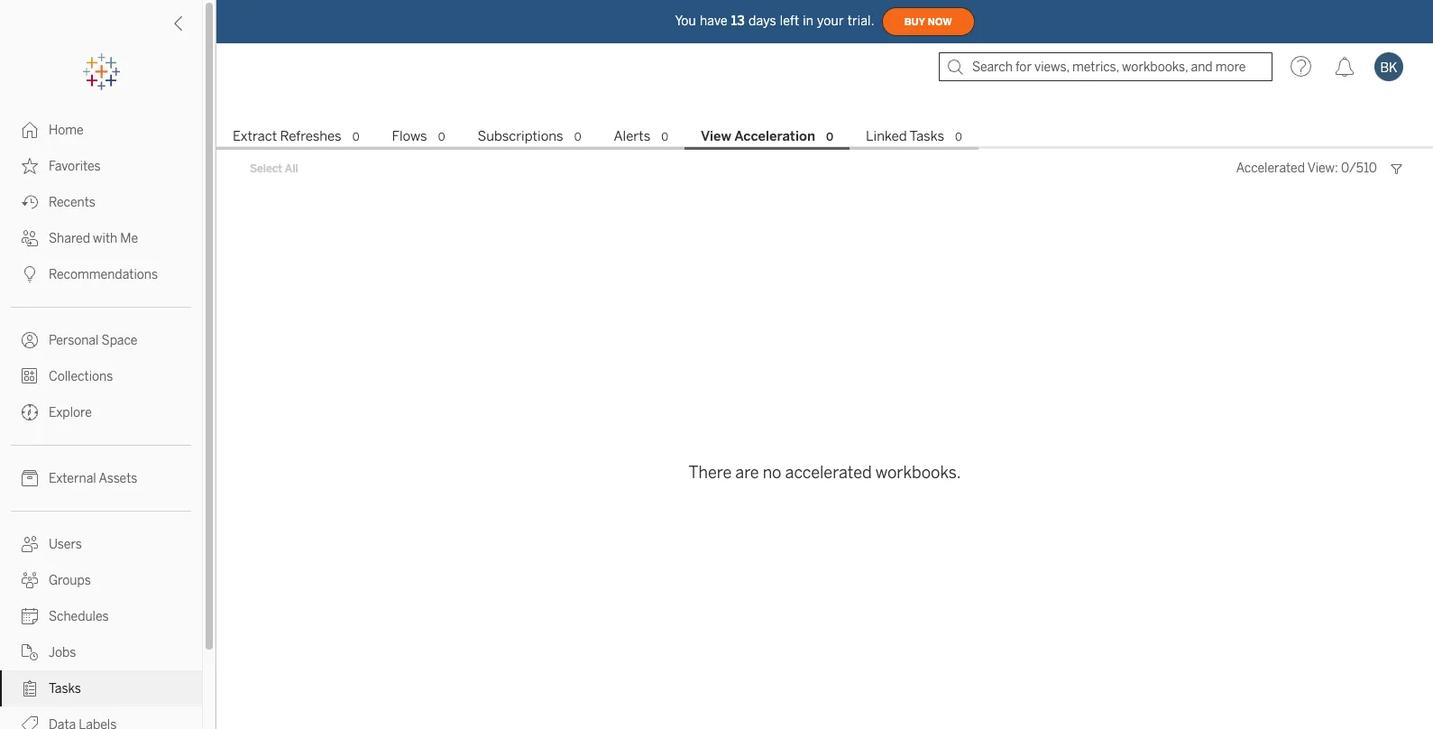 Task type: describe. For each thing, give the bounding box(es) containing it.
home link
[[0, 112, 202, 148]]

now
[[928, 16, 952, 28]]

shared with me
[[49, 231, 138, 246]]

external assets link
[[0, 460, 202, 496]]

days
[[749, 13, 777, 28]]

you have 13 days left in your trial.
[[675, 13, 875, 28]]

explore
[[49, 405, 92, 420]]

extract refreshes
[[233, 128, 342, 144]]

buy now button
[[882, 7, 975, 36]]

there
[[689, 463, 732, 483]]

acceleration
[[735, 128, 816, 144]]

0 for linked tasks
[[956, 131, 963, 143]]

jobs
[[49, 645, 76, 660]]

0/510
[[1342, 161, 1378, 176]]

view:
[[1308, 161, 1339, 176]]

personal space link
[[0, 322, 202, 358]]

jobs link
[[0, 634, 202, 670]]

assets
[[99, 471, 137, 486]]

accelerated
[[1237, 161, 1306, 176]]

all
[[285, 162, 298, 175]]

home
[[49, 123, 84, 138]]

recents link
[[0, 184, 202, 220]]

navigation panel element
[[0, 54, 202, 729]]

navigation containing extract refreshes
[[217, 123, 1434, 150]]

accelerated
[[785, 463, 872, 483]]

Search for views, metrics, workbooks, and more text field
[[939, 52, 1273, 81]]

me
[[120, 231, 138, 246]]

flows
[[392, 128, 427, 144]]

schedules
[[49, 609, 109, 624]]

external assets
[[49, 471, 137, 486]]

there are no accelerated workbooks.
[[689, 463, 961, 483]]

tasks link
[[0, 670, 202, 706]]

groups link
[[0, 562, 202, 598]]

personal
[[49, 333, 99, 348]]

recents
[[49, 195, 95, 210]]

13
[[732, 13, 745, 28]]

you
[[675, 13, 696, 28]]

with
[[93, 231, 117, 246]]

0 for extract refreshes
[[353, 131, 360, 143]]

alerts
[[614, 128, 651, 144]]



Task type: vqa. For each thing, say whether or not it's contained in the screenshot.
Tableau
no



Task type: locate. For each thing, give the bounding box(es) containing it.
0 for subscriptions
[[574, 131, 581, 143]]

users
[[49, 537, 82, 552]]

6 0 from the left
[[956, 131, 963, 143]]

your
[[818, 13, 844, 28]]

buy
[[905, 16, 926, 28]]

0 for alerts
[[662, 131, 669, 143]]

main navigation. press the up and down arrow keys to access links. element
[[0, 112, 202, 729]]

external
[[49, 471, 96, 486]]

tasks right linked
[[910, 128, 945, 144]]

are
[[736, 463, 759, 483]]

0 right acceleration
[[826, 131, 834, 143]]

recommendations
[[49, 267, 158, 282]]

5 0 from the left
[[826, 131, 834, 143]]

0 right alerts on the top left of page
[[662, 131, 669, 143]]

no
[[763, 463, 782, 483]]

tasks inside sub-spaces tab list
[[910, 128, 945, 144]]

favorites link
[[0, 148, 202, 184]]

sub-spaces tab list
[[217, 126, 1434, 150]]

tasks inside main navigation. press the up and down arrow keys to access links. element
[[49, 681, 81, 697]]

1 0 from the left
[[353, 131, 360, 143]]

tasks down jobs at the left
[[49, 681, 81, 697]]

trial.
[[848, 13, 875, 28]]

shared with me link
[[0, 220, 202, 256]]

tasks
[[910, 128, 945, 144], [49, 681, 81, 697]]

in
[[803, 13, 814, 28]]

navigation
[[217, 123, 1434, 150]]

0 right linked tasks at the top of page
[[956, 131, 963, 143]]

favorites
[[49, 159, 101, 174]]

0
[[353, 131, 360, 143], [438, 131, 445, 143], [574, 131, 581, 143], [662, 131, 669, 143], [826, 131, 834, 143], [956, 131, 963, 143]]

collections link
[[0, 358, 202, 394]]

personal space
[[49, 333, 138, 348]]

users link
[[0, 526, 202, 562]]

4 0 from the left
[[662, 131, 669, 143]]

0 left alerts on the top left of page
[[574, 131, 581, 143]]

view
[[701, 128, 732, 144]]

extract
[[233, 128, 277, 144]]

linked tasks
[[866, 128, 945, 144]]

0 horizontal spatial tasks
[[49, 681, 81, 697]]

linked
[[866, 128, 907, 144]]

0 vertical spatial tasks
[[910, 128, 945, 144]]

select all button
[[238, 158, 310, 180]]

collections
[[49, 369, 113, 384]]

0 for flows
[[438, 131, 445, 143]]

shared
[[49, 231, 90, 246]]

there are no accelerated workbooks. main content
[[217, 90, 1434, 729]]

select all
[[250, 162, 298, 175]]

0 right refreshes
[[353, 131, 360, 143]]

left
[[780, 13, 800, 28]]

subscriptions
[[478, 128, 564, 144]]

0 right the flows
[[438, 131, 445, 143]]

2 0 from the left
[[438, 131, 445, 143]]

groups
[[49, 573, 91, 588]]

select
[[250, 162, 283, 175]]

recommendations link
[[0, 256, 202, 292]]

0 for view acceleration
[[826, 131, 834, 143]]

workbooks.
[[876, 463, 961, 483]]

3 0 from the left
[[574, 131, 581, 143]]

buy now
[[905, 16, 952, 28]]

refreshes
[[280, 128, 342, 144]]

1 vertical spatial tasks
[[49, 681, 81, 697]]

accelerated view: 0/510
[[1237, 161, 1378, 176]]

have
[[700, 13, 728, 28]]

1 horizontal spatial tasks
[[910, 128, 945, 144]]

view acceleration
[[701, 128, 816, 144]]

schedules link
[[0, 598, 202, 634]]

space
[[102, 333, 138, 348]]

explore link
[[0, 394, 202, 430]]



